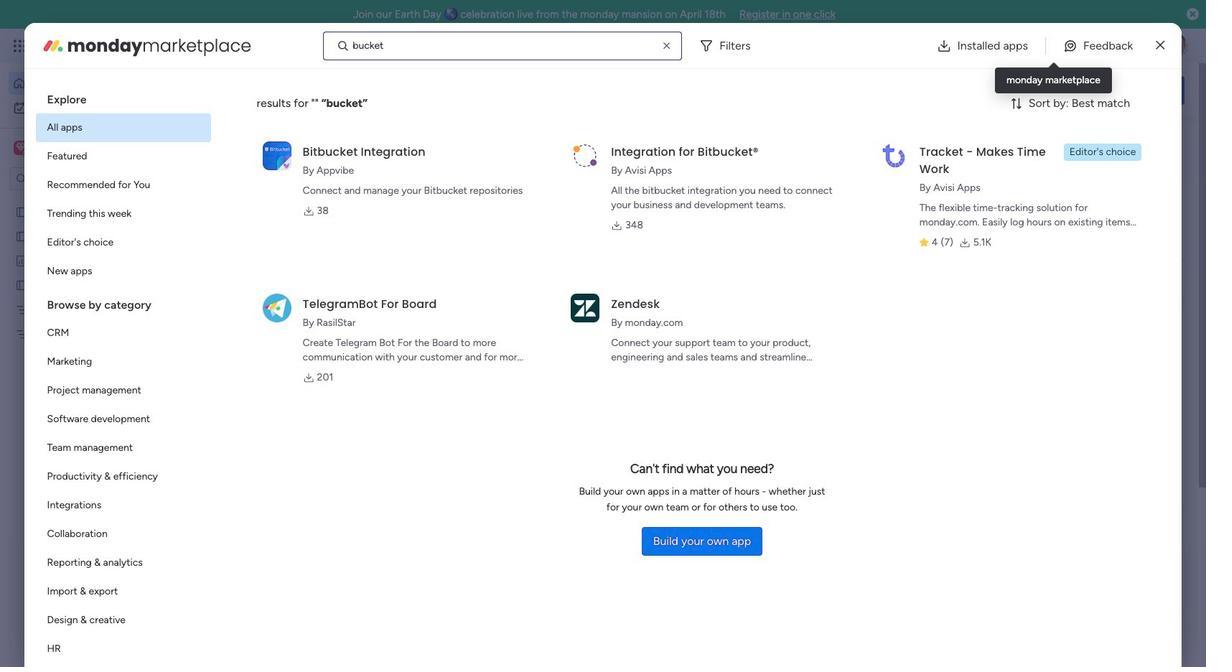 Task type: vqa. For each thing, say whether or not it's contained in the screenshot.
"dapulse rightstroke" icon
no



Task type: locate. For each thing, give the bounding box(es) containing it.
circle o image up circle o image
[[991, 200, 1000, 211]]

quick search results list box
[[222, 163, 935, 529]]

0 vertical spatial heading
[[36, 80, 211, 113]]

2 image
[[994, 29, 1007, 46]]

2 circle o image from the top
[[991, 237, 1000, 248]]

1 horizontal spatial monday marketplace image
[[1046, 39, 1061, 53]]

public board image
[[15, 229, 29, 243], [15, 278, 29, 292], [240, 291, 256, 307]]

1 vertical spatial heading
[[36, 286, 211, 319]]

heading
[[36, 80, 211, 113], [36, 286, 211, 319]]

monday marketplace image
[[41, 34, 64, 57], [1046, 39, 1061, 53]]

0 vertical spatial circle o image
[[991, 200, 1000, 211]]

list box
[[36, 80, 211, 667], [0, 196, 183, 540]]

public board image down public dashboard icon
[[15, 278, 29, 292]]

terry turtle image
[[1166, 34, 1189, 57]]

2 workspace image from the left
[[16, 140, 26, 156]]

circle o image down circle o image
[[991, 237, 1000, 248]]

workspace image
[[14, 140, 28, 156], [16, 140, 26, 156]]

select product image
[[13, 39, 27, 53]]

circle o image
[[991, 200, 1000, 211], [991, 237, 1000, 248]]

getting started element
[[969, 552, 1185, 610]]

help image
[[1113, 39, 1127, 53]]

app logo image
[[263, 141, 291, 170], [571, 141, 600, 170], [880, 141, 908, 170], [263, 294, 291, 322], [571, 294, 600, 322]]

monday marketplace image right select product image
[[41, 34, 64, 57]]

option
[[9, 72, 175, 95], [9, 96, 175, 119], [36, 113, 211, 142], [36, 142, 211, 171], [36, 171, 211, 200], [0, 199, 183, 201], [36, 200, 211, 228], [36, 228, 211, 257], [36, 257, 211, 286], [36, 319, 211, 348], [36, 348, 211, 376], [36, 376, 211, 405], [36, 405, 211, 434], [36, 434, 211, 462], [36, 462, 211, 491], [36, 491, 211, 520], [36, 520, 211, 549], [36, 549, 211, 577], [36, 577, 211, 606], [36, 606, 211, 635], [36, 635, 211, 664]]

workspace selection element
[[14, 139, 120, 158]]

1 vertical spatial circle o image
[[991, 237, 1000, 248]]

update feed image
[[983, 39, 997, 53]]

monday marketplace image left search everything icon in the top right of the page
[[1046, 39, 1061, 53]]

dapulse x slim image
[[1163, 133, 1181, 150]]

2 heading from the top
[[36, 286, 211, 319]]

1 workspace image from the left
[[14, 140, 28, 156]]



Task type: describe. For each thing, give the bounding box(es) containing it.
component image
[[240, 313, 253, 326]]

circle o image
[[991, 219, 1000, 229]]

Search in workspace field
[[30, 171, 120, 187]]

1 circle o image from the top
[[991, 200, 1000, 211]]

public board image
[[15, 205, 29, 218]]

public dashboard image
[[15, 253, 29, 267]]

v2 user feedback image
[[981, 82, 992, 98]]

add to favorites image
[[426, 291, 440, 306]]

dapulse x slim image
[[1156, 37, 1165, 54]]

notifications image
[[952, 39, 966, 53]]

see plans image
[[238, 38, 251, 54]]

public board image up public dashboard icon
[[15, 229, 29, 243]]

v2 bolt switch image
[[1093, 82, 1101, 98]]

1 heading from the top
[[36, 80, 211, 113]]

0 horizontal spatial monday marketplace image
[[41, 34, 64, 57]]

search everything image
[[1081, 39, 1096, 53]]

help center element
[[969, 621, 1185, 667]]

public board image up component icon
[[240, 291, 256, 307]]



